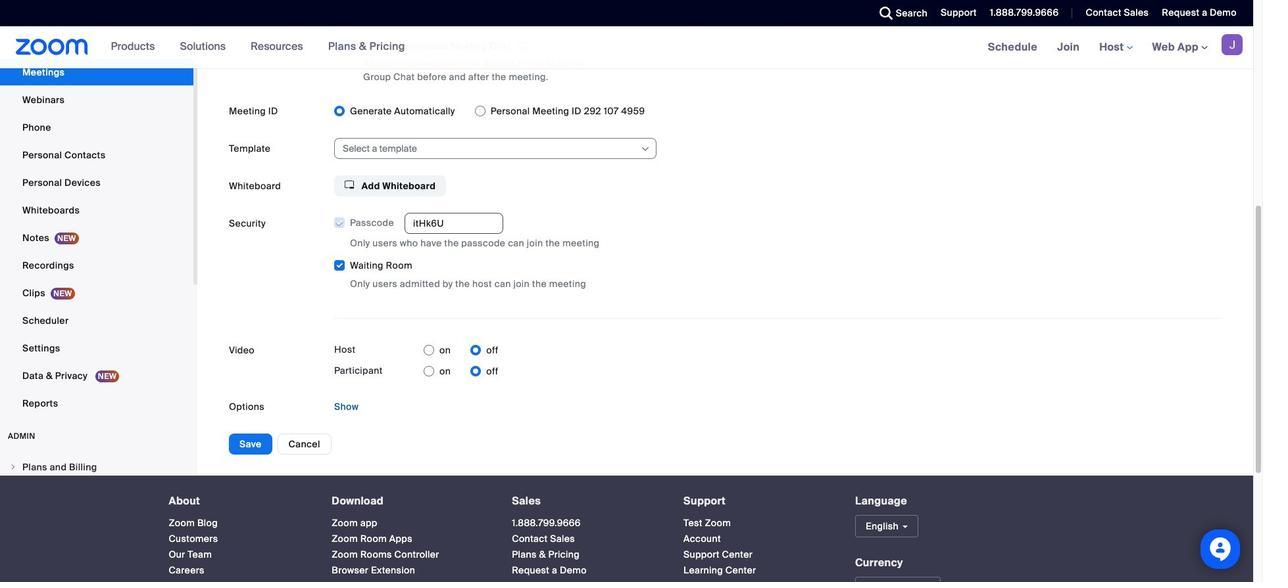 Task type: locate. For each thing, give the bounding box(es) containing it.
product information navigation
[[101, 26, 415, 68]]

option group
[[334, 101, 1222, 122], [424, 340, 498, 361], [424, 361, 498, 383]]

group
[[334, 213, 1222, 292]]

profile picture image
[[1222, 34, 1243, 55]]

3 heading from the left
[[512, 496, 660, 508]]

heading
[[169, 496, 308, 508], [332, 496, 488, 508], [512, 496, 660, 508], [684, 496, 832, 508]]

banner
[[0, 26, 1253, 69]]

2 heading from the left
[[332, 496, 488, 508]]

select meeting template text field
[[343, 139, 639, 159]]

None text field
[[405, 213, 503, 235]]

menu item
[[0, 456, 193, 481]]



Task type: vqa. For each thing, say whether or not it's contained in the screenshot.
second heading
yes



Task type: describe. For each thing, give the bounding box(es) containing it.
menu item inside the side navigation navigation
[[0, 456, 193, 481]]

add whiteboard image
[[345, 180, 354, 190]]

right image
[[9, 464, 17, 472]]

show options image
[[640, 144, 651, 155]]

1 heading from the left
[[169, 496, 308, 508]]

personal menu menu
[[0, 4, 193, 419]]

4 heading from the left
[[684, 496, 832, 508]]

meetings navigation
[[978, 26, 1253, 69]]

side navigation navigation
[[0, 0, 197, 583]]

zoom logo image
[[16, 39, 88, 55]]



